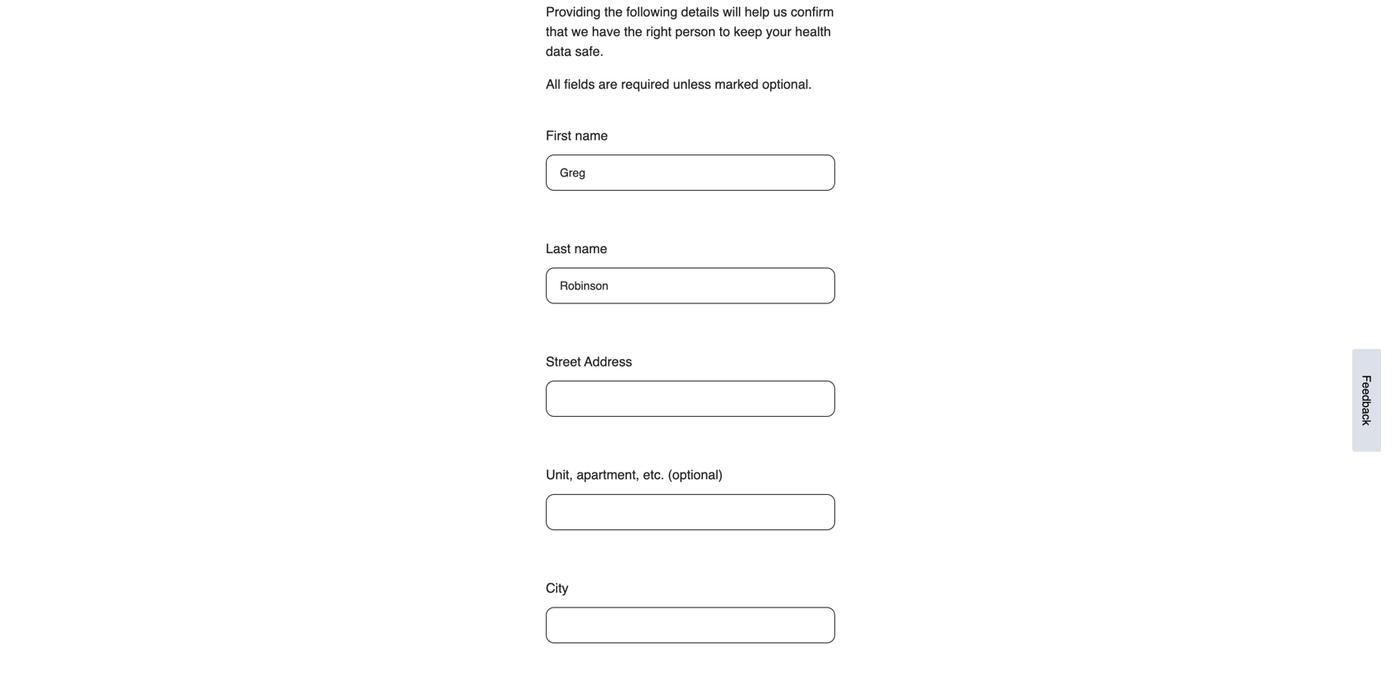 Task type: describe. For each thing, give the bounding box(es) containing it.
city
[[546, 580, 569, 596]]

last
[[546, 241, 571, 256]]

first
[[546, 128, 572, 143]]

unit, apartment, etc. (optional)
[[546, 467, 723, 482]]

required
[[621, 76, 670, 92]]

safe.
[[575, 44, 604, 59]]

to
[[719, 24, 730, 39]]

unless
[[673, 76, 711, 92]]

all
[[546, 76, 561, 92]]

1 horizontal spatial the
[[624, 24, 643, 39]]

providing the following details will help us confirm that we have the right person to keep your health data safe.
[[546, 4, 834, 59]]

a
[[1361, 408, 1374, 414]]

name for last name
[[575, 241, 608, 256]]

2 e from the top
[[1361, 389, 1374, 395]]

are
[[599, 76, 618, 92]]

d
[[1361, 395, 1374, 401]]

0 vertical spatial the
[[605, 4, 623, 19]]

optional.
[[763, 76, 812, 92]]

first name
[[546, 128, 608, 143]]

health
[[796, 24, 831, 39]]

providing
[[546, 4, 601, 19]]

fields
[[564, 76, 595, 92]]

b
[[1361, 401, 1374, 408]]

will
[[723, 4, 741, 19]]

Last name text field
[[546, 268, 836, 304]]

k
[[1361, 420, 1374, 426]]

Street Address text field
[[546, 381, 836, 417]]

keep
[[734, 24, 763, 39]]

c
[[1361, 414, 1374, 420]]

etc.
[[643, 467, 665, 482]]



Task type: vqa. For each thing, say whether or not it's contained in the screenshot.
the 1 corresponding to Gold Emblem Aged Cheddar & Black Pepper Kettle Cooked Waffle Chips, 6 oz
no



Task type: locate. For each thing, give the bounding box(es) containing it.
First name text field
[[546, 155, 836, 191]]

name right the last
[[575, 241, 608, 256]]

f
[[1361, 375, 1374, 382]]

us
[[774, 4, 787, 19]]

City text field
[[546, 607, 836, 643]]

e
[[1361, 382, 1374, 389], [1361, 389, 1374, 395]]

f e e d b a c k button
[[1353, 349, 1382, 452]]

0 vertical spatial name
[[575, 128, 608, 143]]

following
[[627, 4, 678, 19]]

right
[[646, 24, 672, 39]]

unit,
[[546, 467, 573, 482]]

help
[[745, 4, 770, 19]]

street
[[546, 354, 581, 369]]

0 horizontal spatial the
[[605, 4, 623, 19]]

we
[[572, 24, 588, 39]]

data
[[546, 44, 572, 59]]

last name
[[546, 241, 608, 256]]

name
[[575, 128, 608, 143], [575, 241, 608, 256]]

confirm
[[791, 4, 834, 19]]

details
[[681, 4, 719, 19]]

the up have
[[605, 4, 623, 19]]

f e e d b a c k
[[1361, 375, 1374, 426]]

(optional)
[[668, 467, 723, 482]]

name for first name
[[575, 128, 608, 143]]

all fields are required unless marked optional.
[[546, 76, 812, 92]]

e up the b
[[1361, 389, 1374, 395]]

your
[[766, 24, 792, 39]]

name right first
[[575, 128, 608, 143]]

the
[[605, 4, 623, 19], [624, 24, 643, 39]]

address
[[584, 354, 632, 369]]

apartment,
[[577, 467, 640, 482]]

have
[[592, 24, 621, 39]]

Unit, apartment, etc. (optional) text field
[[546, 494, 836, 530]]

1 vertical spatial name
[[575, 241, 608, 256]]

1 vertical spatial the
[[624, 24, 643, 39]]

e up d
[[1361, 382, 1374, 389]]

the left right
[[624, 24, 643, 39]]

person
[[676, 24, 716, 39]]

street address
[[546, 354, 632, 369]]

marked
[[715, 76, 759, 92]]

1 e from the top
[[1361, 382, 1374, 389]]

that
[[546, 24, 568, 39]]



